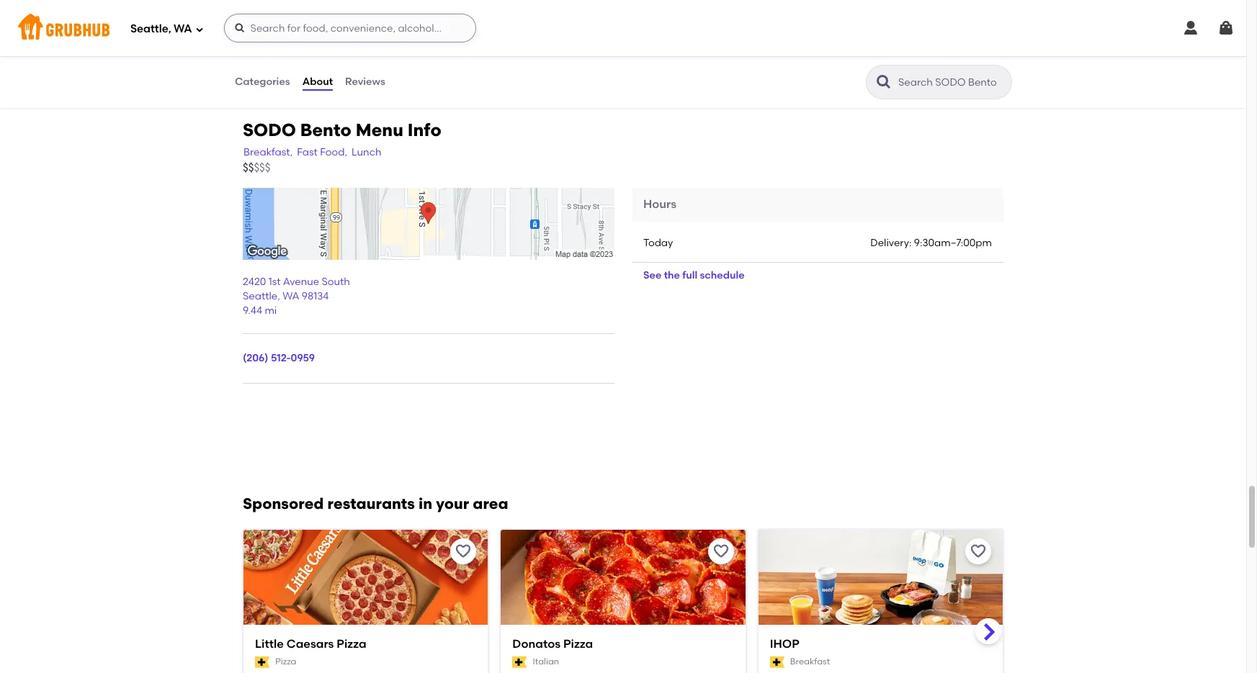 Task type: vqa. For each thing, say whether or not it's contained in the screenshot.
Choose 1 flavor: vanilla, chocolate, strawberry or chocolate peanut butter.'s $9.80
no



Task type: locate. For each thing, give the bounding box(es) containing it.
2 subscription pass image from the left
[[770, 657, 784, 668]]

0 horizontal spatial pizza
[[275, 657, 296, 667]]

wa right seattle, at the left
[[174, 22, 192, 35]]

seattle,
[[130, 22, 171, 35]]

,
[[278, 290, 280, 302]]

full
[[682, 269, 697, 282]]

donatos pizza
[[512, 638, 593, 652]]

0 horizontal spatial save this restaurant image
[[712, 543, 730, 561]]

svg image
[[234, 22, 245, 34]]

1 horizontal spatial save this restaurant button
[[708, 539, 734, 565]]

categories button
[[234, 56, 291, 108]]

9.44
[[243, 305, 262, 317]]

ihop link
[[770, 637, 991, 653]]

1 save this restaurant image from the left
[[712, 543, 730, 561]]

wa
[[174, 22, 192, 35], [283, 290, 299, 302]]

svg image
[[1182, 19, 1199, 37], [1217, 19, 1235, 37], [195, 25, 204, 33]]

subscription pass image
[[512, 657, 527, 668]]

subscription pass image down ihop
[[770, 657, 784, 668]]

pizza right donatos
[[563, 638, 593, 652]]

donatos pizza logo image
[[501, 530, 745, 651]]

wa right the ,
[[283, 290, 299, 302]]

0 horizontal spatial svg image
[[195, 25, 204, 33]]

about button
[[302, 56, 334, 108]]

1 vertical spatial wa
[[283, 290, 299, 302]]

breakfast
[[790, 657, 830, 667]]

bento
[[300, 120, 351, 140]]

fast
[[297, 146, 318, 159]]

2 horizontal spatial save this restaurant button
[[965, 539, 991, 565]]

0 horizontal spatial subscription pass image
[[255, 657, 270, 668]]

pizza
[[337, 638, 366, 652], [563, 638, 593, 652], [275, 657, 296, 667]]

categories
[[235, 76, 290, 88]]

see the full schedule
[[643, 269, 745, 282]]

food,
[[320, 146, 347, 159]]

subscription pass image
[[255, 657, 270, 668], [770, 657, 784, 668]]

0 vertical spatial wa
[[174, 22, 192, 35]]

(206)
[[243, 352, 268, 365]]

1 horizontal spatial pizza
[[337, 638, 366, 652]]

0 horizontal spatial wa
[[174, 22, 192, 35]]

lunch
[[352, 146, 381, 159]]

breakfast, button
[[243, 145, 293, 161]]

save this restaurant button
[[450, 539, 476, 565], [708, 539, 734, 565], [965, 539, 991, 565]]

1 horizontal spatial save this restaurant image
[[970, 543, 987, 561]]

1 horizontal spatial wa
[[283, 290, 299, 302]]

search icon image
[[875, 73, 893, 91]]

0 horizontal spatial save this restaurant button
[[450, 539, 476, 565]]

(206) 512-0959 button
[[243, 352, 315, 366]]

reviews button
[[344, 56, 386, 108]]

$$
[[243, 162, 254, 175]]

about
[[302, 76, 333, 88]]

3 save this restaurant button from the left
[[965, 539, 991, 565]]

pizza down little at the left of the page
[[275, 657, 296, 667]]

1 subscription pass image from the left
[[255, 657, 270, 668]]

little
[[255, 638, 284, 652]]

sponsored
[[243, 495, 324, 513]]

wa inside 2420 1st avenue south seattle , wa 98134 9.44 mi
[[283, 290, 299, 302]]

2 save this restaurant button from the left
[[708, 539, 734, 565]]

1 horizontal spatial subscription pass image
[[770, 657, 784, 668]]

(206) 512-0959
[[243, 352, 315, 365]]

little caesars pizza link
[[255, 637, 476, 653]]

delivery: 9:30am–7:00pm
[[870, 237, 992, 249]]

1 save this restaurant button from the left
[[450, 539, 476, 565]]

subscription pass image for little caesars pizza
[[255, 657, 270, 668]]

sodo bento menu info
[[243, 120, 441, 140]]

subscription pass image down little at the left of the page
[[255, 657, 270, 668]]

save this restaurant image
[[712, 543, 730, 561], [970, 543, 987, 561]]

2 save this restaurant image from the left
[[970, 543, 987, 561]]

1st
[[268, 276, 281, 288]]

2420 1st avenue south seattle , wa 98134 9.44 mi
[[243, 276, 350, 317]]

$$$$$
[[243, 162, 271, 175]]

hours
[[643, 198, 677, 211]]

2 horizontal spatial pizza
[[563, 638, 593, 652]]

pizza right caesars
[[337, 638, 366, 652]]



Task type: describe. For each thing, give the bounding box(es) containing it.
schedule
[[700, 269, 745, 282]]

mi
[[265, 305, 277, 317]]

main navigation navigation
[[0, 0, 1246, 56]]

save this restaurant image for ihop
[[970, 543, 987, 561]]

seattle
[[243, 290, 278, 302]]

donatos
[[512, 638, 561, 652]]

pizza inside the 'little caesars pizza' link
[[337, 638, 366, 652]]

save this restaurant image
[[455, 543, 472, 561]]

avenue
[[283, 276, 319, 288]]

wa inside the main navigation 'navigation'
[[174, 22, 192, 35]]

your
[[436, 495, 469, 513]]

see
[[643, 269, 662, 282]]

the
[[664, 269, 680, 282]]

breakfast, fast food, lunch
[[243, 146, 381, 159]]

in
[[419, 495, 432, 513]]

fast food, button
[[296, 145, 348, 161]]

caesars
[[287, 638, 334, 652]]

1 horizontal spatial svg image
[[1182, 19, 1199, 37]]

0959
[[291, 352, 315, 365]]

2420
[[243, 276, 266, 288]]

subscription pass image for ihop
[[770, 657, 784, 668]]

breakfast,
[[243, 146, 293, 159]]

Search SODO Bento search field
[[897, 76, 1007, 89]]

south
[[322, 276, 350, 288]]

save this restaurant image for donatos pizza
[[712, 543, 730, 561]]

info
[[408, 120, 441, 140]]

pizza inside donatos pizza link
[[563, 638, 593, 652]]

save this restaurant button for pizza
[[708, 539, 734, 565]]

reviews
[[345, 76, 385, 88]]

512-
[[271, 352, 291, 365]]

delivery:
[[870, 237, 912, 249]]

sponsored restaurants in your area
[[243, 495, 508, 513]]

today
[[643, 237, 673, 249]]

save this restaurant button for caesars
[[450, 539, 476, 565]]

area
[[473, 495, 508, 513]]

little caesars pizza logo image
[[243, 530, 488, 651]]

Search for food, convenience, alcohol... search field
[[224, 14, 476, 43]]

italian
[[533, 657, 559, 667]]

2 horizontal spatial svg image
[[1217, 19, 1235, 37]]

little caesars pizza
[[255, 638, 366, 652]]

restaurants
[[327, 495, 415, 513]]

see the full schedule button
[[632, 263, 756, 289]]

donatos pizza link
[[512, 637, 734, 653]]

ihop
[[770, 638, 799, 652]]

98134
[[302, 290, 329, 302]]

seattle, wa
[[130, 22, 192, 35]]

menu
[[356, 120, 403, 140]]

lunch button
[[351, 145, 382, 161]]

9:30am–7:00pm
[[914, 237, 992, 249]]

ihop logo image
[[758, 530, 1003, 651]]

sodo
[[243, 120, 296, 140]]



